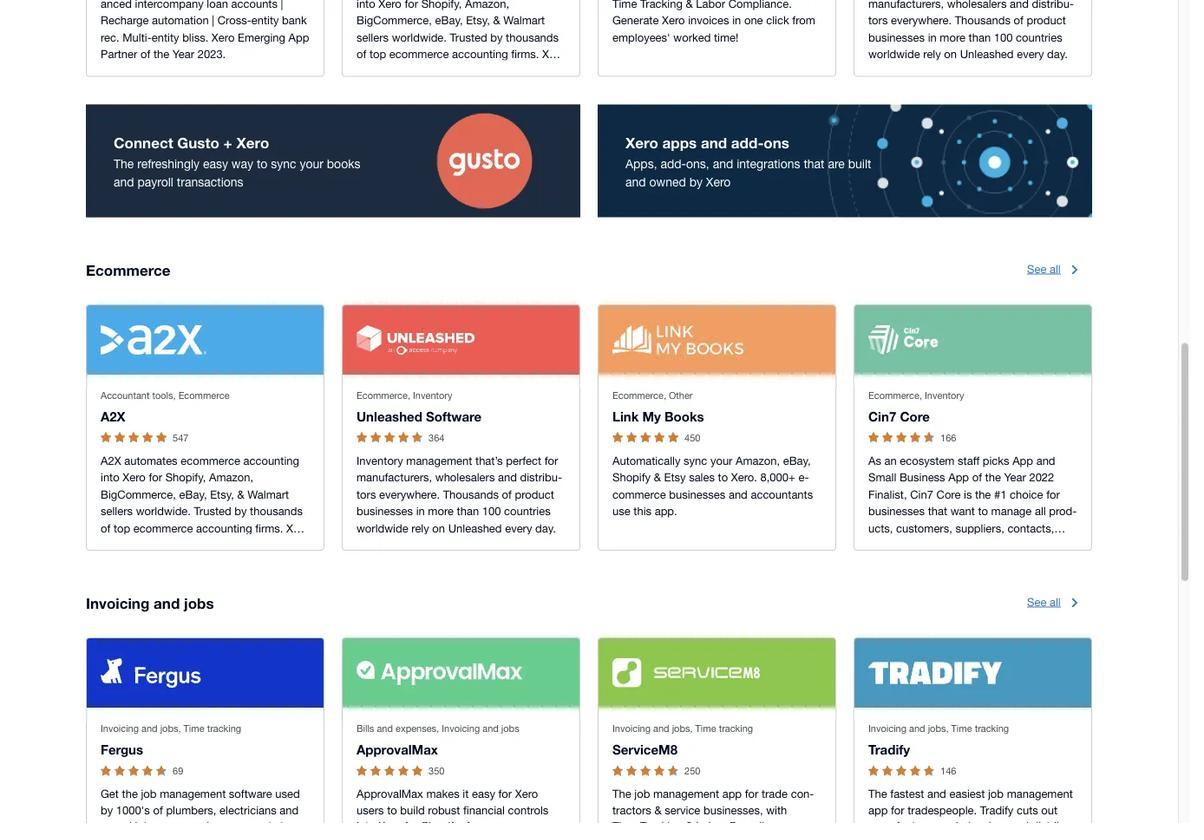 Task type: describe. For each thing, give the bounding box(es) containing it.
management inside get the job management software used by 1000's of plumbers, electricians and tradespeople around the world. ferg
[[160, 787, 226, 801]]

accountant
[[101, 390, 150, 401]]

unleashed inside ecommerce, inventory unleashed software
[[357, 409, 423, 425]]

for inside approvalmax makes it easy for xero users to build robust financial controls across accounts payable and accoun
[[499, 787, 512, 801]]

as
[[869, 454, 882, 467]]

and inside the fastest and easiest job management app for tradespeople. tradify cuts out hours of admin, giving you your life bac
[[928, 787, 947, 801]]

a2x inside a2x automates ecommerce accounting into xero for shopify, amazon, bigcommerce, ebay, etsy, & walmart sellers worldwide. trusted by thousands of top ecommerce accounting firms. xero staff pick!
[[101, 454, 121, 467]]

time for tradify
[[952, 723, 973, 735]]

the fastest and easiest job management app for tradespeople. tradify cuts out hours of admin, giving you your life bac
[[869, 787, 1076, 824]]

a2x inside "accountant tools, ecommerce a2x"
[[101, 409, 126, 425]]

one
[[987, 538, 1006, 552]]

hours
[[869, 821, 897, 824]]

on
[[433, 521, 445, 535]]

0 vertical spatial app
[[1013, 454, 1034, 467]]

out
[[1042, 804, 1058, 818]]

and inside "automatically sync your amazon, ebay, shopify & etsy sales to xero.  8,000+ e- commerce businesses and accountants use this app."
[[729, 488, 748, 501]]

ons
[[764, 134, 790, 152]]

1 vertical spatial ecommerce
[[133, 521, 193, 535]]

books
[[665, 409, 704, 425]]

businesses inside as an ecosystem staff picks app and small business app of the year 2022 finalist, cin7 core is the #1 choice for businesses that want to manage all prod ucts, customers, suppliers, contacts, purchases and sales in one easy-to-use system.
[[869, 505, 925, 518]]

admin,
[[913, 821, 948, 824]]

fergus app logo image
[[101, 659, 201, 688]]

countries
[[504, 505, 551, 518]]

management inside inventory management that's perfect for manufacturers, wholesalers and distribu tors everywhere. thousands of product businesses in more than 100 countries worldwide rely on unleashed every day.
[[406, 454, 472, 467]]

businesses for tors
[[357, 505, 413, 518]]

2022
[[1030, 471, 1055, 484]]

as an ecosystem staff picks app and small business app of the year 2022 finalist, cin7 core is the #1 choice for businesses that want to manage all prod ucts, customers, suppliers, contacts, purchases and sales in one easy-to-use system.
[[869, 454, 1077, 569]]

the for tradify
[[869, 787, 888, 801]]

166
[[941, 432, 957, 443]]

sales inside "automatically sync your amazon, ebay, shopify & etsy sales to xero.  8,000+ e- commerce businesses and accountants use this app."
[[689, 471, 715, 484]]

fastest
[[891, 787, 925, 801]]

sync inside "automatically sync your amazon, ebay, shopify & etsy sales to xero.  8,000+ e- commerce businesses and accountants use this app."
[[684, 454, 708, 467]]

built
[[849, 157, 872, 171]]

robust
[[428, 804, 460, 818]]

software
[[229, 787, 272, 801]]

service
[[665, 804, 701, 818]]

inventory for app
[[925, 390, 965, 401]]

approvalmax inside approvalmax makes it easy for xero users to build robust financial controls across accounts payable and accoun
[[357, 787, 423, 801]]

all for robust
[[1050, 595, 1061, 609]]

into
[[101, 471, 119, 484]]

1 vertical spatial add-
[[661, 157, 687, 171]]

to inside as an ecosystem staff picks app and small business app of the year 2022 finalist, cin7 core is the #1 choice for businesses that want to manage all prod ucts, customers, suppliers, contacts, purchases and sales in one easy-to-use system.
[[978, 505, 989, 518]]

xero.
[[731, 471, 758, 484]]

time for servicem8
[[696, 723, 717, 735]]

jobs, for servicem8
[[672, 723, 693, 735]]

the left 'world.'
[[209, 821, 224, 824]]

and right ons,
[[713, 157, 734, 171]]

ebay, inside a2x automates ecommerce accounting into xero for shopify, amazon, bigcommerce, ebay, etsy, & walmart sellers worldwide. trusted by thousands of top ecommerce accounting firms. xero staff pick!
[[179, 488, 207, 501]]

xero up 'bigcommerce,'
[[123, 471, 146, 484]]

apps,
[[626, 157, 657, 171]]

pick!
[[127, 538, 152, 552]]

purchases
[[869, 538, 921, 552]]

and down apps,
[[626, 175, 646, 189]]

ecommerce inside "accountant tools, ecommerce a2x"
[[178, 390, 230, 401]]

job inside the job management app for trade con tractors & service businesses, with everything to help you cut paperwor
[[635, 787, 650, 801]]

the right is
[[976, 488, 991, 501]]

and inside connect gusto + xero the refreshingly easy way to sync your books and payroll transactions
[[114, 175, 134, 189]]

shopify,
[[165, 471, 206, 484]]

makes
[[426, 787, 460, 801]]

year
[[1005, 471, 1027, 484]]

amazon, inside a2x automates ecommerce accounting into xero for shopify, amazon, bigcommerce, ebay, etsy, & walmart sellers worldwide. trusted by thousands of top ecommerce accounting firms. xero staff pick!
[[209, 471, 253, 484]]

fergus link
[[101, 743, 143, 758]]

easiest
[[950, 787, 985, 801]]

world.
[[228, 821, 259, 824]]

and inside inventory management that's perfect for manufacturers, wholesalers and distribu tors everywhere. thousands of product businesses in more than 100 countries worldwide rely on unleashed every day.
[[498, 471, 517, 484]]

worldwide
[[357, 521, 408, 535]]

trade
[[762, 787, 788, 801]]

xero down ons,
[[706, 175, 731, 189]]

customers,
[[897, 521, 953, 535]]

ecommerce, inventory unleashed software
[[357, 390, 482, 425]]

invoicing and jobs
[[86, 594, 214, 612]]

an
[[885, 454, 897, 467]]

businesses,
[[704, 804, 763, 818]]

1 vertical spatial accounting
[[196, 521, 252, 535]]

time for fergus
[[184, 723, 204, 735]]

of inside as an ecosystem staff picks app and small business app of the year 2022 finalist, cin7 core is the #1 choice for businesses that want to manage all prod ucts, customers, suppliers, contacts, purchases and sales in one easy-to-use system.
[[973, 471, 982, 484]]

core inside as an ecosystem staff picks app and small business app of the year 2022 finalist, cin7 core is the #1 choice for businesses that want to manage all prod ucts, customers, suppliers, contacts, purchases and sales in one easy-to-use system.
[[937, 488, 961, 501]]

staff
[[958, 454, 980, 467]]

0 vertical spatial accounting
[[243, 454, 299, 467]]

see for tors
[[1028, 262, 1047, 275]]

everywhere.
[[379, 488, 440, 501]]

business
[[900, 471, 946, 484]]

for inside the job management app for trade con tractors & service businesses, with everything to help you cut paperwor
[[745, 787, 759, 801]]

and up 2022
[[1037, 454, 1056, 467]]

want
[[951, 505, 975, 518]]

businesses for to
[[669, 488, 726, 501]]

job inside the fastest and easiest job management app for tradespeople. tradify cuts out hours of admin, giving you your life bac
[[989, 787, 1004, 801]]

etsy
[[664, 471, 686, 484]]

for inside as an ecosystem staff picks app and small business app of the year 2022 finalist, cin7 core is the #1 choice for businesses that want to manage all prod ucts, customers, suppliers, contacts, purchases and sales in one easy-to-use system.
[[1047, 488, 1060, 501]]

contacts,
[[1008, 521, 1055, 535]]

core inside ecommerce, inventory cin7 core
[[900, 409, 930, 425]]

invoicing inside bills and expenses, invoicing and jobs approvalmax
[[442, 723, 480, 735]]

everything
[[613, 821, 665, 824]]

& inside the job management app for trade con tractors & service businesses, with everything to help you cut paperwor
[[655, 804, 662, 818]]

see all for tors
[[1028, 262, 1061, 275]]

invoicing and jobs, time tracking fergus
[[101, 723, 241, 758]]

0 vertical spatial ecommerce
[[181, 454, 240, 467]]

tors
[[357, 471, 562, 501]]

link
[[613, 409, 639, 425]]

in inside inventory management that's perfect for manufacturers, wholesalers and distribu tors everywhere. thousands of product businesses in more than 100 countries worldwide rely on unleashed every day.
[[416, 505, 425, 518]]

bigcommerce,
[[101, 488, 176, 501]]

ecommerce, for tors
[[357, 390, 410, 401]]

build
[[400, 804, 425, 818]]

ecommerce, other link my books
[[613, 390, 704, 425]]

the up 1000's
[[122, 787, 138, 801]]

547
[[173, 432, 189, 443]]

+
[[224, 134, 232, 152]]

con
[[791, 787, 814, 801]]

this
[[634, 505, 652, 518]]

and inside "invoicing and jobs, time tracking servicem8"
[[654, 723, 670, 735]]

unleashed inside inventory management that's perfect for manufacturers, wholesalers and distribu tors everywhere. thousands of product businesses in more than 100 countries worldwide rely on unleashed every day.
[[448, 521, 502, 535]]

product
[[515, 488, 554, 501]]

xero up apps,
[[626, 134, 659, 152]]

xero apps and add-ons apps, add-ons, and integrations that are built and owned by xero
[[626, 134, 872, 189]]

350
[[429, 766, 445, 777]]

automatically sync your amazon, ebay, shopify & etsy sales to xero.  8,000+ e- commerce businesses and accountants use this app.
[[613, 454, 813, 518]]

and up ons,
[[701, 134, 727, 152]]

walmart
[[248, 488, 289, 501]]

than
[[457, 505, 479, 518]]

invoicing for invoicing and jobs
[[86, 594, 150, 612]]

and right bills
[[377, 723, 393, 735]]

and up the fergus app logo
[[154, 594, 180, 612]]

69
[[173, 766, 183, 777]]

use inside "automatically sync your amazon, ebay, shopify & etsy sales to xero.  8,000+ e- commerce businesses and accountants use this app."
[[613, 505, 631, 518]]

xero down thousands
[[286, 521, 309, 535]]

a2x link
[[101, 409, 126, 425]]

to inside approvalmax makes it easy for xero users to build robust financial controls across accounts payable and accoun
[[387, 804, 397, 818]]

with
[[767, 804, 787, 818]]

jobs, for fergus
[[160, 723, 181, 735]]

servicem8
[[613, 743, 678, 758]]

system.
[[869, 555, 908, 569]]

get
[[101, 787, 119, 801]]

of inside the fastest and easiest job management app for tradespeople. tradify cuts out hours of admin, giving you your life bac
[[900, 821, 910, 824]]

help
[[681, 821, 703, 824]]

invoicing for invoicing and jobs, time tracking servicem8
[[613, 723, 651, 735]]

every
[[505, 521, 532, 535]]

364
[[429, 432, 445, 443]]

books
[[327, 157, 361, 171]]

and right 'expenses,'
[[483, 723, 499, 735]]

tracking for fergus
[[207, 723, 241, 735]]

the for servicem8
[[613, 787, 632, 801]]

to inside the job management app for trade con tractors & service businesses, with everything to help you cut paperwor
[[668, 821, 678, 824]]

for inside inventory management that's perfect for manufacturers, wholesalers and distribu tors everywhere. thousands of product businesses in more than 100 countries worldwide rely on unleashed every day.
[[545, 454, 558, 467]]

250
[[685, 766, 701, 777]]

finalist,
[[869, 488, 907, 501]]

plumbers,
[[166, 804, 216, 818]]

for inside the fastest and easiest job management app for tradespeople. tradify cuts out hours of admin, giving you your life bac
[[891, 804, 905, 818]]

sellers
[[101, 505, 133, 518]]

by inside xero apps and add-ons apps, add-ons, and integrations that are built and owned by xero
[[690, 175, 703, 189]]

of inside a2x automates ecommerce accounting into xero for shopify, amazon, bigcommerce, ebay, etsy, & walmart sellers worldwide. trusted by thousands of top ecommerce accounting firms. xero staff pick!
[[101, 521, 110, 535]]

& inside "automatically sync your amazon, ebay, shopify & etsy sales to xero.  8,000+ e- commerce businesses and accountants use this app."
[[654, 471, 661, 484]]

servicem8 app logo image
[[613, 659, 760, 688]]

1 horizontal spatial add-
[[732, 134, 764, 152]]

ecommerce, for to
[[613, 390, 667, 401]]

used
[[275, 787, 300, 801]]

thousands
[[443, 488, 499, 501]]



Task type: vqa. For each thing, say whether or not it's contained in the screenshot.


Task type: locate. For each thing, give the bounding box(es) containing it.
1 horizontal spatial businesses
[[669, 488, 726, 501]]

your inside connect gusto + xero the refreshingly easy way to sync your books and payroll transactions
[[300, 157, 324, 171]]

1 vertical spatial by
[[235, 505, 247, 518]]

inventory management that's perfect for manufacturers, wholesalers and distribu tors everywhere. thousands of product businesses in more than 100 countries worldwide rely on unleashed every day.
[[357, 454, 562, 535]]

app.
[[655, 505, 678, 518]]

& inside a2x automates ecommerce accounting into xero for shopify, amazon, bigcommerce, ebay, etsy, & walmart sellers worldwide. trusted by thousands of top ecommerce accounting firms. xero staff pick!
[[237, 488, 244, 501]]

see for robust
[[1028, 595, 1047, 609]]

xero
[[237, 134, 269, 152], [626, 134, 659, 152], [706, 175, 731, 189], [123, 471, 146, 484], [286, 521, 309, 535], [515, 787, 538, 801]]

2 horizontal spatial tracking
[[975, 723, 1010, 735]]

you
[[706, 821, 724, 824], [984, 821, 1002, 824]]

ecommerce
[[86, 261, 171, 278], [178, 390, 230, 401]]

approvalmax makes it easy for xero users to build robust financial controls across accounts payable and accoun
[[357, 787, 564, 824]]

e-
[[799, 471, 809, 484]]

1 time from the left
[[184, 723, 204, 735]]

jobs up 'controls'
[[502, 723, 520, 735]]

businesses down etsy
[[669, 488, 726, 501]]

1 you from the left
[[706, 821, 724, 824]]

owned
[[650, 175, 686, 189]]

0 horizontal spatial ecommerce
[[86, 261, 171, 278]]

cin7 down business
[[911, 488, 934, 501]]

etsy,
[[210, 488, 234, 501]]

approvalmax app logo image
[[357, 661, 523, 686]]

all for tors
[[1050, 262, 1061, 275]]

2 horizontal spatial your
[[1005, 821, 1027, 824]]

by inside get the job management software used by 1000's of plumbers, electricians and tradespeople around the world. ferg
[[101, 804, 113, 818]]

0 vertical spatial by
[[690, 175, 703, 189]]

time up 146
[[952, 723, 973, 735]]

sales inside as an ecosystem staff picks app and small business app of the year 2022 finalist, cin7 core is the #1 choice for businesses that want to manage all prod ucts, customers, suppliers, contacts, purchases and sales in one easy-to-use system.
[[946, 538, 972, 552]]

easy inside approvalmax makes it easy for xero users to build robust financial controls across accounts payable and accoun
[[472, 787, 495, 801]]

invoicing inside "invoicing and jobs, time tracking servicem8"
[[613, 723, 651, 735]]

tracking up software
[[207, 723, 241, 735]]

worldwide.
[[136, 505, 191, 518]]

3 job from the left
[[989, 787, 1004, 801]]

ecommerce right the tools,
[[178, 390, 230, 401]]

1 horizontal spatial amazon,
[[736, 454, 780, 467]]

1 horizontal spatial app
[[869, 804, 888, 818]]

ecommerce, up my
[[613, 390, 667, 401]]

inventory up manufacturers,
[[357, 454, 403, 467]]

of right hours
[[900, 821, 910, 824]]

to inside "automatically sync your amazon, ebay, shopify & etsy sales to xero.  8,000+ e- commerce businesses and accountants use this app."
[[718, 471, 728, 484]]

0 horizontal spatial amazon,
[[209, 471, 253, 484]]

core up ecosystem
[[900, 409, 930, 425]]

management up 'plumbers,'
[[160, 787, 226, 801]]

0 vertical spatial easy
[[203, 157, 228, 171]]

jobs inside bills and expenses, invoicing and jobs approvalmax
[[502, 723, 520, 735]]

1 horizontal spatial in
[[975, 538, 984, 552]]

1 horizontal spatial job
[[635, 787, 650, 801]]

0 vertical spatial that
[[804, 157, 825, 171]]

of up countries
[[502, 488, 512, 501]]

and inside invoicing and jobs, time tracking tradify
[[910, 723, 926, 735]]

1 horizontal spatial you
[[984, 821, 1002, 824]]

of inside inventory management that's perfect for manufacturers, wholesalers and distribu tors everywhere. thousands of product businesses in more than 100 countries worldwide rely on unleashed every day.
[[502, 488, 512, 501]]

use left this
[[613, 505, 631, 518]]

1 vertical spatial all
[[1035, 505, 1046, 518]]

a2x up into
[[101, 454, 121, 467]]

tracking for tradify
[[975, 723, 1010, 735]]

and down financial
[[486, 821, 505, 824]]

inventory up 166
[[925, 390, 965, 401]]

businesses up 'worldwide'
[[357, 505, 413, 518]]

a2x logo image
[[101, 325, 207, 355]]

job up 1000's
[[141, 787, 157, 801]]

0 vertical spatial unleashed
[[357, 409, 423, 425]]

1 horizontal spatial jobs,
[[672, 723, 693, 735]]

1 jobs, from the left
[[160, 723, 181, 735]]

for inside a2x automates ecommerce accounting into xero for shopify, amazon, bigcommerce, ebay, etsy, & walmart sellers worldwide. trusted by thousands of top ecommerce accounting firms. xero staff pick!
[[149, 471, 162, 484]]

tracking for servicem8
[[719, 723, 753, 735]]

time inside invoicing and jobs, time tracking fergus
[[184, 723, 204, 735]]

firms.
[[255, 521, 283, 535]]

inventory inside ecommerce, inventory unleashed software
[[413, 390, 453, 401]]

1 horizontal spatial cin7
[[911, 488, 934, 501]]

0 horizontal spatial jobs,
[[160, 723, 181, 735]]

app inside the job management app for trade con tractors & service businesses, with everything to help you cut paperwor
[[723, 787, 742, 801]]

2 approvalmax from the top
[[357, 787, 423, 801]]

0 horizontal spatial job
[[141, 787, 157, 801]]

the up hours
[[869, 787, 888, 801]]

xero up way
[[237, 134, 269, 152]]

accountant tools, ecommerce a2x
[[101, 390, 230, 425]]

0 horizontal spatial the
[[114, 157, 134, 171]]

2 vertical spatial &
[[655, 804, 662, 818]]

2 you from the left
[[984, 821, 1002, 824]]

controls
[[508, 804, 549, 818]]

to down service
[[668, 821, 678, 824]]

0 vertical spatial your
[[300, 157, 324, 171]]

1 vertical spatial see
[[1028, 595, 1047, 609]]

approvalmax up users
[[357, 787, 423, 801]]

2 jobs, from the left
[[672, 723, 693, 735]]

jobs, inside invoicing and jobs, time tracking tradify
[[928, 723, 949, 735]]

1 horizontal spatial sales
[[946, 538, 972, 552]]

amazon, up etsy,
[[209, 471, 253, 484]]

jobs, for tradify
[[928, 723, 949, 735]]

the inside the fastest and easiest job management app for tradespeople. tradify cuts out hours of admin, giving you your life bac
[[869, 787, 888, 801]]

tracking inside "invoicing and jobs, time tracking servicem8"
[[719, 723, 753, 735]]

2 horizontal spatial job
[[989, 787, 1004, 801]]

job right easiest
[[989, 787, 1004, 801]]

1 vertical spatial in
[[975, 538, 984, 552]]

you inside the fastest and easiest job management app for tradespeople. tradify cuts out hours of admin, giving you your life bac
[[984, 821, 1002, 824]]

0 vertical spatial see
[[1028, 262, 1047, 275]]

1 tracking from the left
[[207, 723, 241, 735]]

the inside connect gusto + xero the refreshingly easy way to sync your books and payroll transactions
[[114, 157, 134, 171]]

sales right etsy
[[689, 471, 715, 484]]

your left books
[[300, 157, 324, 171]]

1 vertical spatial sales
[[946, 538, 972, 552]]

staff
[[101, 538, 124, 552]]

2 see all from the top
[[1028, 595, 1061, 609]]

approvalmax down 'expenses,'
[[357, 743, 438, 758]]

by inside a2x automates ecommerce accounting into xero for shopify, amazon, bigcommerce, ebay, etsy, & walmart sellers worldwide. trusted by thousands of top ecommerce accounting firms. xero staff pick!
[[235, 505, 247, 518]]

ecommerce, inside ecommerce, inventory cin7 core
[[869, 390, 923, 401]]

0 horizontal spatial tracking
[[207, 723, 241, 735]]

0 vertical spatial see all link
[[1028, 256, 1093, 284]]

2 ecommerce, from the left
[[613, 390, 667, 401]]

job up everything
[[635, 787, 650, 801]]

0 vertical spatial app
[[723, 787, 742, 801]]

manufacturers,
[[357, 471, 432, 484]]

perfect
[[506, 454, 542, 467]]

tradespeople
[[101, 821, 167, 824]]

1 horizontal spatial app
[[1013, 454, 1034, 467]]

0 horizontal spatial unleashed
[[357, 409, 423, 425]]

of inside get the job management software used by 1000's of plumbers, electricians and tradespeople around the world. ferg
[[153, 804, 163, 818]]

you right giving
[[984, 821, 1002, 824]]

1 horizontal spatial the
[[613, 787, 632, 801]]

tracking up easiest
[[975, 723, 1010, 735]]

1 horizontal spatial use
[[1051, 538, 1069, 552]]

inventory for tors
[[413, 390, 453, 401]]

time inside invoicing and jobs, time tracking tradify
[[952, 723, 973, 735]]

xero inside approvalmax makes it easy for xero users to build robust financial controls across accounts payable and accoun
[[515, 787, 538, 801]]

day.
[[536, 521, 556, 535]]

and up fergus
[[142, 723, 158, 735]]

0 vertical spatial jobs
[[184, 594, 214, 612]]

easy inside connect gusto + xero the refreshingly easy way to sync your books and payroll transactions
[[203, 157, 228, 171]]

app up is
[[949, 471, 969, 484]]

for up hours
[[891, 804, 905, 818]]

approvalmax inside bills and expenses, invoicing and jobs approvalmax
[[357, 743, 438, 758]]

0 horizontal spatial tradify
[[869, 743, 910, 758]]

jobs,
[[160, 723, 181, 735], [672, 723, 693, 735], [928, 723, 949, 735]]

the down picks
[[986, 471, 1001, 484]]

see all link for tors
[[1028, 256, 1093, 284]]

and up servicem8 link
[[654, 723, 670, 735]]

2 see from the top
[[1028, 595, 1047, 609]]

2 time from the left
[[696, 723, 717, 735]]

prod
[[1050, 505, 1077, 518]]

3 ecommerce, from the left
[[869, 390, 923, 401]]

1 vertical spatial app
[[949, 471, 969, 484]]

cin7 core link
[[869, 409, 930, 425]]

ebay,
[[783, 454, 811, 467], [179, 488, 207, 501]]

jobs, up 69
[[160, 723, 181, 735]]

the down connect
[[114, 157, 134, 171]]

payable
[[443, 821, 483, 824]]

bills
[[357, 723, 374, 735]]

cin7 up as
[[869, 409, 897, 425]]

ecommerce down worldwide.
[[133, 521, 193, 535]]

ecommerce, up the cin7 core link
[[869, 390, 923, 401]]

1 see all link from the top
[[1028, 256, 1093, 284]]

for up prod
[[1047, 488, 1060, 501]]

tradespeople.
[[908, 804, 977, 818]]

0 vertical spatial add-
[[732, 134, 764, 152]]

link my books app logo image
[[613, 325, 744, 355]]

1 a2x from the top
[[101, 409, 126, 425]]

2 horizontal spatial the
[[869, 787, 888, 801]]

inventory inside ecommerce, inventory cin7 core
[[925, 390, 965, 401]]

1 horizontal spatial that
[[928, 505, 948, 518]]

accounts
[[393, 821, 440, 824]]

0 vertical spatial core
[[900, 409, 930, 425]]

&
[[654, 471, 661, 484], [237, 488, 244, 501], [655, 804, 662, 818]]

tracking
[[207, 723, 241, 735], [719, 723, 753, 735], [975, 723, 1010, 735]]

tractors
[[613, 787, 814, 818]]

ecommerce up shopify,
[[181, 454, 240, 467]]

0 vertical spatial tradify
[[869, 743, 910, 758]]

sync right way
[[271, 157, 296, 171]]

integrations
[[737, 157, 801, 171]]

0 horizontal spatial app
[[949, 471, 969, 484]]

for left trade
[[745, 787, 759, 801]]

manage
[[992, 505, 1032, 518]]

for up distribu
[[545, 454, 558, 467]]

1 vertical spatial use
[[1051, 538, 1069, 552]]

ebay, inside "automatically sync your amazon, ebay, shopify & etsy sales to xero.  8,000+ e- commerce businesses and accountants use this app."
[[783, 454, 811, 467]]

0 horizontal spatial time
[[184, 723, 204, 735]]

tracking inside invoicing and jobs, time tracking tradify
[[975, 723, 1010, 735]]

xero up 'controls'
[[515, 787, 538, 801]]

time up 250
[[696, 723, 717, 735]]

tradify inside invoicing and jobs, time tracking tradify
[[869, 743, 910, 758]]

0 horizontal spatial add-
[[661, 157, 687, 171]]

users
[[357, 804, 384, 818]]

invoicing
[[86, 594, 150, 612], [101, 723, 139, 735], [442, 723, 480, 735], [613, 723, 651, 735], [869, 723, 907, 735]]

easy up financial
[[472, 787, 495, 801]]

connect gusto + xero the refreshingly easy way to sync your books and payroll transactions
[[114, 134, 361, 189]]

add- up owned
[[661, 157, 687, 171]]

ecommerce up a2x logo at the left of page
[[86, 261, 171, 278]]

1 approvalmax from the top
[[357, 743, 438, 758]]

0 vertical spatial all
[[1050, 262, 1061, 275]]

time down the fergus app logo
[[184, 723, 204, 735]]

2 vertical spatial your
[[1005, 821, 1027, 824]]

1 horizontal spatial ecommerce
[[178, 390, 230, 401]]

0 horizontal spatial that
[[804, 157, 825, 171]]

amazon, inside "automatically sync your amazon, ebay, shopify & etsy sales to xero.  8,000+ e- commerce businesses and accountants use this app."
[[736, 454, 780, 467]]

in inside as an ecosystem staff picks app and small business app of the year 2022 finalist, cin7 core is the #1 choice for businesses that want to manage all prod ucts, customers, suppliers, contacts, purchases and sales in one easy-to-use system.
[[975, 538, 984, 552]]

wholesalers
[[435, 471, 495, 484]]

1 horizontal spatial ecommerce,
[[613, 390, 667, 401]]

2 vertical spatial by
[[101, 804, 113, 818]]

jobs, up 146
[[928, 723, 949, 735]]

expenses,
[[396, 723, 439, 735]]

2 see all link from the top
[[1028, 589, 1093, 617]]

transactions
[[177, 175, 244, 189]]

0 horizontal spatial in
[[416, 505, 425, 518]]

of down the staff
[[973, 471, 982, 484]]

is
[[964, 488, 972, 501]]

0 vertical spatial ecommerce
[[86, 261, 171, 278]]

8,000+
[[761, 471, 796, 484]]

0 vertical spatial &
[[654, 471, 661, 484]]

and inside invoicing and jobs, time tracking fergus
[[142, 723, 158, 735]]

in
[[416, 505, 425, 518], [975, 538, 984, 552]]

electricians
[[220, 804, 277, 818]]

1 see from the top
[[1028, 262, 1047, 275]]

1 vertical spatial ecommerce
[[178, 390, 230, 401]]

and up tradespeople.
[[928, 787, 947, 801]]

easy
[[203, 157, 228, 171], [472, 787, 495, 801]]

businesses inside inventory management that's perfect for manufacturers, wholesalers and distribu tors everywhere. thousands of product businesses in more than 100 countries worldwide rely on unleashed every day.
[[357, 505, 413, 518]]

3 jobs, from the left
[[928, 723, 949, 735]]

by down 'get'
[[101, 804, 113, 818]]

cin7 core app logo image
[[869, 325, 939, 355]]

#1
[[995, 488, 1007, 501]]

management up out
[[1007, 787, 1073, 801]]

0 vertical spatial amazon,
[[736, 454, 780, 467]]

ebay, up e-
[[783, 454, 811, 467]]

unleashed software logo image
[[357, 325, 475, 355]]

ecommerce
[[181, 454, 240, 467], [133, 521, 193, 535]]

around
[[170, 821, 205, 824]]

& left etsy
[[654, 471, 661, 484]]

1 horizontal spatial jobs
[[502, 723, 520, 735]]

0 horizontal spatial sales
[[689, 471, 715, 484]]

1 vertical spatial that
[[928, 505, 948, 518]]

tradify logo image
[[869, 662, 1002, 685]]

automatically
[[613, 454, 681, 467]]

1 vertical spatial &
[[237, 488, 244, 501]]

1000's
[[116, 804, 150, 818]]

0 vertical spatial in
[[416, 505, 425, 518]]

trusted
[[194, 505, 231, 518]]

payroll
[[138, 175, 174, 189]]

your inside the fastest and easiest job management app for tradespeople. tradify cuts out hours of admin, giving you your life bac
[[1005, 821, 1027, 824]]

that up customers,
[[928, 505, 948, 518]]

invoicing inside invoicing and jobs, time tracking tradify
[[869, 723, 907, 735]]

approvalmax link
[[357, 743, 438, 758]]

and down customers,
[[924, 538, 943, 552]]

and inside get the job management software used by 1000's of plumbers, electricians and tradespeople around the world. ferg
[[280, 804, 299, 818]]

to up suppliers,
[[978, 505, 989, 518]]

link my books link
[[613, 409, 704, 425]]

tracking down servicem8 app logo
[[719, 723, 753, 735]]

& right etsy,
[[237, 488, 244, 501]]

businesses inside "automatically sync your amazon, ebay, shopify & etsy sales to xero.  8,000+ e- commerce businesses and accountants use this app."
[[669, 488, 726, 501]]

your inside "automatically sync your amazon, ebay, shopify & etsy sales to xero.  8,000+ e- commerce businesses and accountants use this app."
[[711, 454, 733, 467]]

businesses down the finalist,
[[869, 505, 925, 518]]

core
[[900, 409, 930, 425], [937, 488, 961, 501]]

time inside "invoicing and jobs, time tracking servicem8"
[[696, 723, 717, 735]]

shopify
[[613, 471, 651, 484]]

to left build
[[387, 804, 397, 818]]

easy-
[[1009, 538, 1037, 552]]

management down 364
[[406, 454, 472, 467]]

ecommerce, up unleashed software link
[[357, 390, 410, 401]]

invoicing inside invoicing and jobs, time tracking fergus
[[101, 723, 139, 735]]

2 vertical spatial all
[[1050, 595, 1061, 609]]

1 vertical spatial amazon,
[[209, 471, 253, 484]]

0 horizontal spatial core
[[900, 409, 930, 425]]

in up rely
[[416, 505, 425, 518]]

0 horizontal spatial your
[[300, 157, 324, 171]]

management inside the job management app for trade con tractors & service businesses, with everything to help you cut paperwor
[[653, 787, 720, 801]]

cin7 inside ecommerce, inventory cin7 core
[[869, 409, 897, 425]]

accounting up walmart
[[243, 454, 299, 467]]

sync inside connect gusto + xero the refreshingly easy way to sync your books and payroll transactions
[[271, 157, 296, 171]]

cin7 inside as an ecosystem staff picks app and small business app of the year 2022 finalist, cin7 core is the #1 choice for businesses that want to manage all prod ucts, customers, suppliers, contacts, purchases and sales in one easy-to-use system.
[[911, 488, 934, 501]]

rely
[[412, 521, 429, 535]]

0 horizontal spatial businesses
[[357, 505, 413, 518]]

life
[[1031, 821, 1045, 824]]

your up xero. on the bottom right of the page
[[711, 454, 733, 467]]

to right way
[[257, 157, 268, 171]]

to inside connect gusto + xero the refreshingly easy way to sync your books and payroll transactions
[[257, 157, 268, 171]]

2 job from the left
[[635, 787, 650, 801]]

1 horizontal spatial unleashed
[[448, 521, 502, 535]]

for
[[545, 454, 558, 467], [149, 471, 162, 484], [1047, 488, 1060, 501], [499, 787, 512, 801], [745, 787, 759, 801], [891, 804, 905, 818]]

jobs, inside "invoicing and jobs, time tracking servicem8"
[[672, 723, 693, 735]]

see
[[1028, 262, 1047, 275], [1028, 595, 1047, 609]]

app inside the fastest and easiest job management app for tradespeople. tradify cuts out hours of admin, giving you your life bac
[[869, 804, 888, 818]]

ecommerce, for app
[[869, 390, 923, 401]]

jobs, inside invoicing and jobs, time tracking fergus
[[160, 723, 181, 735]]

1 ecommerce, from the left
[[357, 390, 410, 401]]

you inside the job management app for trade con tractors & service businesses, with everything to help you cut paperwor
[[706, 821, 724, 824]]

2 tracking from the left
[[719, 723, 753, 735]]

1 job from the left
[[141, 787, 157, 801]]

use inside as an ecosystem staff picks app and small business app of the year 2022 finalist, cin7 core is the #1 choice for businesses that want to manage all prod ucts, customers, suppliers, contacts, purchases and sales in one easy-to-use system.
[[1051, 538, 1069, 552]]

xero inside connect gusto + xero the refreshingly easy way to sync your books and payroll transactions
[[237, 134, 269, 152]]

job inside get the job management software used by 1000's of plumbers, electricians and tradespeople around the world. ferg
[[141, 787, 157, 801]]

servicem8 link
[[613, 743, 678, 758]]

1 see all from the top
[[1028, 262, 1061, 275]]

thousands
[[250, 505, 303, 518]]

tracking inside invoicing and jobs, time tracking fergus
[[207, 723, 241, 735]]

1 vertical spatial your
[[711, 454, 733, 467]]

that inside xero apps and add-ons apps, add-ons, and integrations that are built and owned by xero
[[804, 157, 825, 171]]

fergus
[[101, 743, 143, 758]]

0 horizontal spatial by
[[101, 804, 113, 818]]

2 horizontal spatial by
[[690, 175, 703, 189]]

invoicing up servicem8
[[613, 723, 651, 735]]

invoicing for invoicing and jobs, time tracking tradify
[[869, 723, 907, 735]]

tradify link
[[869, 743, 910, 758]]

the inside the job management app for trade con tractors & service businesses, with everything to help you cut paperwor
[[613, 787, 632, 801]]

1 vertical spatial cin7
[[911, 488, 934, 501]]

refreshingly
[[137, 157, 200, 171]]

app up the year
[[1013, 454, 1034, 467]]

0 horizontal spatial you
[[706, 821, 724, 824]]

1 horizontal spatial tracking
[[719, 723, 753, 735]]

0 vertical spatial sales
[[689, 471, 715, 484]]

a2x automates ecommerce accounting into xero for shopify, amazon, bigcommerce, ebay, etsy, & walmart sellers worldwide. trusted by thousands of top ecommerce accounting firms. xero staff pick!
[[101, 454, 309, 552]]

choice
[[1010, 488, 1044, 501]]

1 horizontal spatial ebay,
[[783, 454, 811, 467]]

1 horizontal spatial inventory
[[413, 390, 453, 401]]

accounting down trusted
[[196, 521, 252, 535]]

approvalmax
[[357, 743, 438, 758], [357, 787, 423, 801]]

3 tracking from the left
[[975, 723, 1010, 735]]

1 vertical spatial core
[[937, 488, 961, 501]]

tools,
[[152, 390, 176, 401]]

1 vertical spatial easy
[[472, 787, 495, 801]]

ecommerce, inside ecommerce, other link my books
[[613, 390, 667, 401]]

that inside as an ecosystem staff picks app and small business app of the year 2022 finalist, cin7 core is the #1 choice for businesses that want to manage all prod ucts, customers, suppliers, contacts, purchases and sales in one easy-to-use system.
[[928, 505, 948, 518]]

you down tractors
[[706, 821, 724, 824]]

0 vertical spatial see all
[[1028, 262, 1061, 275]]

bills and expenses, invoicing and jobs approvalmax
[[357, 723, 520, 758]]

and left payroll
[[114, 175, 134, 189]]

invoicing right 'expenses,'
[[442, 723, 480, 735]]

and down xero. on the bottom right of the page
[[729, 488, 748, 501]]

use down contacts,
[[1051, 538, 1069, 552]]

1 horizontal spatial by
[[235, 505, 247, 518]]

1 vertical spatial see all
[[1028, 595, 1061, 609]]

1 horizontal spatial time
[[696, 723, 717, 735]]

0 vertical spatial approvalmax
[[357, 743, 438, 758]]

1 vertical spatial tradify
[[981, 804, 1014, 818]]

& up everything
[[655, 804, 662, 818]]

0 horizontal spatial ebay,
[[179, 488, 207, 501]]

invoicing for invoicing and jobs, time tracking fergus
[[101, 723, 139, 735]]

1 vertical spatial a2x
[[101, 454, 121, 467]]

see all for robust
[[1028, 595, 1061, 609]]

2 a2x from the top
[[101, 454, 121, 467]]

2 horizontal spatial jobs,
[[928, 723, 949, 735]]

unleashed down than
[[448, 521, 502, 535]]

your down the 'cuts'
[[1005, 821, 1027, 824]]

are
[[828, 157, 845, 171]]

1 vertical spatial unleashed
[[448, 521, 502, 535]]

all inside as an ecosystem staff picks app and small business app of the year 2022 finalist, cin7 core is the #1 choice for businesses that want to manage all prod ucts, customers, suppliers, contacts, purchases and sales in one easy-to-use system.
[[1035, 505, 1046, 518]]

all
[[1050, 262, 1061, 275], [1035, 505, 1046, 518], [1050, 595, 1061, 609]]

1 horizontal spatial easy
[[472, 787, 495, 801]]

management inside the fastest and easiest job management app for tradespeople. tradify cuts out hours of admin, giving you your life bac
[[1007, 787, 1073, 801]]

for up financial
[[499, 787, 512, 801]]

easy up the transactions
[[203, 157, 228, 171]]

and inside approvalmax makes it easy for xero users to build robust financial controls across accounts payable and accoun
[[486, 821, 505, 824]]

sync
[[271, 157, 296, 171], [684, 454, 708, 467]]

a2x down accountant
[[101, 409, 126, 425]]

app up "businesses,"
[[723, 787, 742, 801]]

accountants
[[751, 488, 813, 501]]

to-
[[1037, 538, 1051, 552]]

3 time from the left
[[952, 723, 973, 735]]

tradify inside the fastest and easiest job management app for tradespeople. tradify cuts out hours of admin, giving you your life bac
[[981, 804, 1014, 818]]

inventory inside inventory management that's perfect for manufacturers, wholesalers and distribu tors everywhere. thousands of product businesses in more than 100 countries worldwide rely on unleashed every day.
[[357, 454, 403, 467]]

ecommerce, inside ecommerce, inventory unleashed software
[[357, 390, 410, 401]]

1 horizontal spatial sync
[[684, 454, 708, 467]]

commerce
[[613, 488, 666, 501]]

in left "one"
[[975, 538, 984, 552]]

app
[[1013, 454, 1034, 467], [949, 471, 969, 484]]

and down used
[[280, 804, 299, 818]]

get the job management software used by 1000's of plumbers, electricians and tradespeople around the world. ferg
[[101, 787, 307, 824]]

0 vertical spatial use
[[613, 505, 631, 518]]

to left xero. on the bottom right of the page
[[718, 471, 728, 484]]

see all link for robust
[[1028, 589, 1093, 617]]



